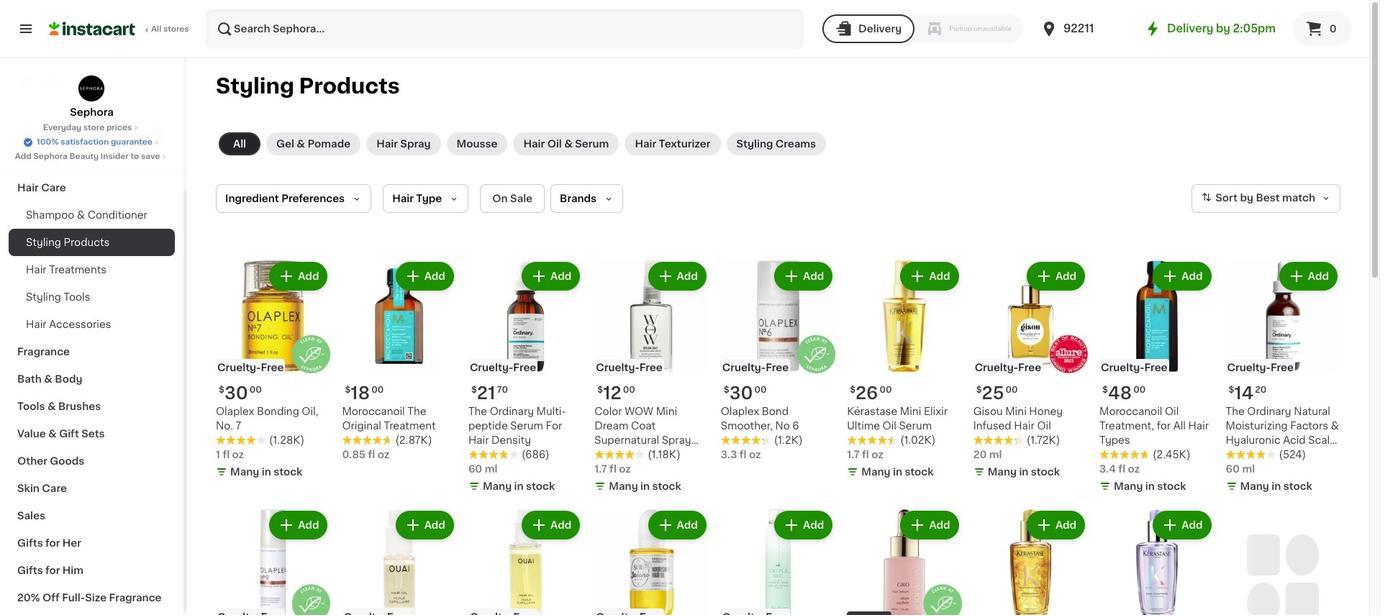 Task type: describe. For each thing, give the bounding box(es) containing it.
serum inside the kérastase mini elixir ultime oil serum
[[900, 421, 932, 432]]

1.7 for 26
[[848, 450, 860, 460]]

100% satisfaction guarantee button
[[22, 134, 161, 148]]

in for 14
[[1272, 482, 1282, 492]]

free for multi-
[[514, 363, 537, 373]]

(1.02k)
[[901, 436, 936, 446]]

$ 30 00 for bonding
[[219, 385, 262, 402]]

styling left creams
[[737, 139, 773, 149]]

holiday party ready beauty
[[17, 128, 164, 138]]

buy it again link
[[9, 39, 175, 68]]

18
[[351, 385, 370, 402]]

bonding
[[257, 407, 299, 417]]

it
[[63, 48, 70, 58]]

$ for olaplex bond smoother, no 6
[[724, 386, 730, 395]]

best
[[1257, 193, 1280, 203]]

shampoo
[[26, 210, 74, 220]]

product group containing 25
[[974, 259, 1089, 483]]

sephora inside the add sephora beauty insider to save link
[[33, 153, 68, 161]]

delivery for delivery by 2:05pm
[[1168, 23, 1214, 34]]

30 for olaplex bond smoother, no 6
[[730, 386, 753, 402]]

elixir
[[924, 407, 948, 417]]

stock for 14
[[1284, 482, 1313, 492]]

many for 48
[[1115, 482, 1144, 492]]

00 for treatment
[[372, 386, 384, 395]]

serum inside the ordinary multi- peptide serum for hair density
[[511, 422, 544, 432]]

for
[[546, 422, 562, 432]]

honey
[[1030, 407, 1063, 417]]

$ for the ordinary multi- peptide serum for hair density
[[471, 386, 477, 395]]

mini for 26
[[901, 407, 922, 417]]

0.85
[[342, 450, 366, 460]]

gifts for gifts for him
[[17, 566, 43, 576]]

lists link
[[9, 68, 175, 96]]

product group containing 14
[[1226, 259, 1341, 497]]

ml for 25
[[990, 450, 1003, 460]]

& inside "link"
[[565, 139, 573, 149]]

ordinary for 14
[[1248, 407, 1292, 417]]

$ for kérastase mini elixir ultime oil serum
[[850, 386, 856, 395]]

fl for olaplex bonding oil, no. 7
[[223, 450, 230, 460]]

types
[[1100, 436, 1131, 446]]

$ for moroccanoil the original treatment
[[345, 386, 351, 395]]

cruelty-free for olaplex bond smoother, no 6
[[723, 363, 789, 373]]

in for 21
[[514, 482, 524, 492]]

00 for for
[[1134, 386, 1146, 395]]

by for sort
[[1241, 193, 1254, 203]]

value & gift sets
[[17, 429, 105, 439]]

hair texturizer
[[635, 139, 711, 149]]

hair care
[[17, 183, 66, 193]]

hair type button
[[383, 184, 469, 213]]

& inside the ordinary natural moisturizing factors & hyaluronic acid scalp serum
[[1332, 422, 1340, 432]]

bond
[[762, 407, 789, 417]]

(524)
[[1280, 450, 1307, 460]]

tools & brushes
[[17, 402, 101, 412]]

olaplex for olaplex bonding oil, no. 7
[[216, 407, 254, 417]]

makeup
[[17, 156, 59, 166]]

0.85 fl oz
[[342, 450, 390, 460]]

all for all
[[233, 139, 246, 149]]

gifts for her link
[[9, 530, 175, 557]]

0 vertical spatial beauty
[[126, 128, 164, 138]]

gifts for gifts for her
[[17, 539, 43, 549]]

other goods
[[17, 456, 84, 467]]

care for skin care
[[42, 484, 67, 494]]

sort
[[1216, 193, 1238, 203]]

sort by
[[1216, 193, 1254, 203]]

fragrance inside fragrance link
[[17, 347, 70, 357]]

48
[[1109, 385, 1133, 402]]

body
[[55, 374, 82, 384]]

many in stock for 25
[[988, 468, 1061, 478]]

for inside moroccanoil oil treatment, for all hair types
[[1157, 421, 1171, 432]]

1.7 fl oz for 26
[[848, 450, 884, 460]]

00 for no
[[755, 386, 767, 395]]

2:05pm
[[1234, 23, 1276, 34]]

again
[[73, 48, 101, 58]]

3.3 fl oz
[[721, 450, 761, 460]]

in for 48
[[1146, 482, 1155, 492]]

hair accessories
[[26, 320, 111, 330]]

oil inside gisou mini honey infused hair oil
[[1038, 422, 1052, 432]]

stock for 26
[[905, 468, 934, 478]]

in for 12
[[641, 482, 650, 492]]

multi-
[[537, 407, 566, 417]]

oz for (1.2k)
[[749, 450, 761, 460]]

$ for olaplex bonding oil, no. 7
[[219, 386, 225, 395]]

styling up all link
[[216, 76, 294, 96]]

ml for 14
[[1243, 465, 1256, 475]]

styling products inside styling products link
[[26, 238, 110, 248]]

all link
[[219, 132, 261, 156]]

to
[[131, 153, 139, 161]]

product group containing 26
[[848, 259, 962, 483]]

1.7 fl oz for 12
[[595, 465, 631, 475]]

wow
[[625, 407, 654, 417]]

hair for hair care
[[17, 183, 39, 193]]

the inside moroccanoil the original treatment
[[408, 407, 427, 417]]

1
[[216, 450, 220, 460]]

insider
[[101, 153, 129, 161]]

the ordinary multi- peptide serum for hair density
[[469, 407, 566, 446]]

3.3
[[721, 450, 738, 460]]

off
[[42, 593, 60, 603]]

match
[[1283, 193, 1316, 203]]

20 ml
[[974, 450, 1003, 460]]

styling down hair treatments
[[26, 292, 61, 302]]

the for 21
[[469, 407, 488, 417]]

supernatural
[[595, 436, 660, 446]]

& for brushes
[[47, 402, 56, 412]]

gel & pomade link
[[266, 132, 361, 156]]

3.4 fl oz
[[1100, 465, 1141, 475]]

the for 14
[[1226, 407, 1245, 417]]

treatments
[[49, 265, 107, 275]]

fl for olaplex bond smoother, no 6
[[740, 450, 747, 460]]

delivery for delivery
[[859, 24, 902, 34]]

all inside moroccanoil oil treatment, for all hair types
[[1174, 421, 1186, 432]]

cruelty-free for the ordinary multi- peptide serum for hair density
[[470, 363, 537, 373]]

20% off full-size fragrance link
[[9, 585, 175, 612]]

gifts for him
[[17, 566, 84, 576]]

hair spray
[[377, 139, 431, 149]]

free for natural
[[1271, 363, 1294, 373]]

styling down shampoo
[[26, 238, 61, 248]]

$ 12 00
[[598, 385, 636, 402]]

add sephora beauty insider to save
[[15, 153, 160, 161]]

holiday
[[17, 128, 57, 138]]

buy
[[40, 48, 61, 58]]

tools & brushes link
[[9, 393, 175, 420]]

cruelty- for moroccanoil oil treatment, for all hair types
[[1102, 363, 1145, 373]]

styling products link
[[9, 229, 175, 256]]

olaplex bonding oil, no. 7
[[216, 407, 318, 432]]

fl for kérastase mini elixir ultime oil serum
[[863, 450, 870, 460]]

26
[[856, 385, 879, 402]]

delivery by 2:05pm
[[1168, 23, 1276, 34]]

instacart logo image
[[49, 20, 135, 37]]

styling tools link
[[9, 284, 175, 311]]

peptide
[[469, 422, 508, 432]]

stores
[[163, 25, 189, 33]]

gel
[[276, 139, 294, 149]]

party
[[60, 128, 88, 138]]

add sephora beauty insider to save link
[[15, 151, 169, 163]]

oz for (1.18k)
[[619, 465, 631, 475]]

other
[[17, 456, 47, 467]]

oz for (1.28k)
[[232, 450, 244, 460]]

60 for 14
[[1226, 465, 1240, 475]]

stock for 30
[[274, 468, 303, 478]]

(1.2k)
[[775, 436, 803, 446]]

styling creams
[[737, 139, 816, 149]]

hair for hair treatments
[[26, 265, 47, 275]]

ingredient preferences button
[[216, 184, 372, 213]]

oil inside "link"
[[548, 139, 562, 149]]

fragrance inside 20% off full-size fragrance link
[[109, 593, 162, 603]]

no
[[776, 422, 790, 432]]

service type group
[[823, 14, 1024, 43]]

product group containing 12
[[595, 259, 710, 497]]

cruelty- for gisou mini honey infused hair oil
[[975, 363, 1019, 373]]

holiday party ready beauty link
[[9, 120, 175, 147]]

$ for the ordinary natural moisturizing factors & hyaluronic acid scalp serum
[[1229, 386, 1235, 395]]

(1.72k)
[[1027, 436, 1061, 446]]

product group containing 48
[[1100, 259, 1215, 497]]

gifts for him link
[[9, 557, 175, 585]]

sales link
[[9, 503, 175, 530]]

stock for 12
[[653, 482, 682, 492]]

(686)
[[522, 450, 550, 460]]

texturizer
[[659, 139, 711, 149]]

0
[[1330, 24, 1337, 34]]

sephora logo image
[[78, 75, 105, 102]]

store
[[83, 124, 105, 132]]

dream
[[595, 421, 629, 432]]

product group containing 18
[[342, 259, 457, 463]]

cruelty- for olaplex bond smoother, no 6
[[723, 363, 766, 373]]

free for oil,
[[261, 363, 284, 373]]

7
[[236, 421, 241, 432]]

ml for 21
[[485, 465, 498, 475]]

1 vertical spatial tools
[[17, 402, 45, 412]]

all stores link
[[49, 9, 190, 49]]



Task type: vqa. For each thing, say whether or not it's contained in the screenshot.
Butter
no



Task type: locate. For each thing, give the bounding box(es) containing it.
1 mini from the left
[[656, 407, 678, 417]]

1 gifts from the top
[[17, 539, 43, 549]]

in down (686)
[[514, 482, 524, 492]]

on
[[493, 194, 508, 204]]

moroccanoil up original
[[342, 407, 405, 417]]

$ up gisou
[[977, 386, 982, 395]]

satisfaction
[[61, 138, 109, 146]]

mini inside gisou mini honey infused hair oil
[[1006, 407, 1027, 417]]

cruelty-free for moroccanoil oil treatment, for all hair types
[[1102, 363, 1168, 373]]

natural
[[1295, 407, 1331, 417]]

stock for 21
[[526, 482, 555, 492]]

treatment inside color wow mini dream coat supernatural spray anti-frizz treatment
[[645, 450, 697, 460]]

00 for no.
[[250, 386, 262, 395]]

mousse link
[[447, 132, 508, 156]]

free up moisturizing
[[1271, 363, 1294, 373]]

$ inside the $ 48 00
[[1103, 386, 1109, 395]]

00 right 26
[[880, 386, 892, 395]]

100% satisfaction guarantee
[[37, 138, 153, 146]]

1 horizontal spatial 1.7
[[848, 450, 860, 460]]

kérastase mini elixir ultime oil serum
[[848, 407, 948, 432]]

hair inside "link"
[[524, 139, 545, 149]]

stock down '(2.45k)'
[[1158, 482, 1187, 492]]

delivery inside button
[[859, 24, 902, 34]]

0 vertical spatial for
[[1157, 421, 1171, 432]]

oil up brands
[[548, 139, 562, 149]]

care up shampoo
[[41, 183, 66, 193]]

free for treatment,
[[1145, 363, 1168, 373]]

hair texturizer link
[[625, 132, 721, 156]]

0 horizontal spatial all
[[151, 25, 161, 33]]

styling creams link
[[727, 132, 827, 156]]

Best match Sort by field
[[1192, 184, 1341, 213]]

0 vertical spatial tools
[[64, 292, 90, 302]]

2 cruelty- from the left
[[596, 363, 640, 373]]

stock for 48
[[1158, 482, 1187, 492]]

hair for hair spray
[[377, 139, 398, 149]]

1 cruelty-free from the left
[[217, 363, 284, 373]]

mini inside the kérastase mini elixir ultime oil serum
[[901, 407, 922, 417]]

hair spray link
[[367, 132, 441, 156]]

$ inside $ 18 00
[[345, 386, 351, 395]]

6 cruelty-free from the left
[[975, 363, 1042, 373]]

hair care link
[[9, 174, 175, 202]]

in for 30
[[262, 468, 271, 478]]

serum up the (1.02k)
[[900, 421, 932, 432]]

0 vertical spatial gifts
[[17, 539, 43, 549]]

2 vertical spatial for
[[45, 566, 60, 576]]

60 ml for 21
[[469, 465, 498, 475]]

many for 30
[[230, 468, 259, 478]]

00 inside $ 26 00
[[880, 386, 892, 395]]

Search field
[[207, 10, 803, 48]]

fl for color wow mini dream coat supernatural spray anti-frizz treatment
[[610, 465, 617, 475]]

60 ml for 14
[[1226, 465, 1256, 475]]

styling tools
[[26, 292, 90, 302]]

2 $ from the left
[[345, 386, 351, 395]]

1 $ from the left
[[219, 386, 225, 395]]

hair down the makeup
[[17, 183, 39, 193]]

6 cruelty- from the left
[[975, 363, 1019, 373]]

product group
[[216, 259, 331, 483], [342, 259, 457, 463], [469, 259, 583, 497], [595, 259, 710, 497], [721, 259, 836, 463], [848, 259, 962, 483], [974, 259, 1089, 483], [1100, 259, 1215, 497], [1226, 259, 1341, 497], [216, 509, 331, 616], [342, 509, 457, 616], [469, 509, 583, 616], [595, 509, 710, 616], [721, 509, 836, 616], [848, 509, 962, 616], [974, 509, 1089, 616], [1100, 509, 1215, 616]]

spray
[[401, 139, 431, 149], [662, 436, 691, 446]]

all left gel
[[233, 139, 246, 149]]

1 horizontal spatial 60 ml
[[1226, 465, 1256, 475]]

fl right 3.4
[[1119, 465, 1126, 475]]

1 horizontal spatial all
[[233, 139, 246, 149]]

$ left 70
[[471, 386, 477, 395]]

gift
[[59, 429, 79, 439]]

& for pomade
[[297, 139, 305, 149]]

0 horizontal spatial sephora
[[33, 153, 68, 161]]

0 horizontal spatial mini
[[656, 407, 678, 417]]

1 horizontal spatial ml
[[990, 450, 1003, 460]]

serum up density
[[511, 422, 544, 432]]

on sale
[[493, 194, 533, 204]]

1 vertical spatial treatment
[[645, 450, 697, 460]]

3.4
[[1100, 465, 1117, 475]]

2 60 from the left
[[1226, 465, 1240, 475]]

ml
[[990, 450, 1003, 460], [485, 465, 498, 475], [1243, 465, 1256, 475]]

care right skin
[[42, 484, 67, 494]]

2 horizontal spatial mini
[[1006, 407, 1027, 417]]

stock for 25
[[1032, 468, 1061, 478]]

60 ml down density
[[469, 465, 498, 475]]

3 cruelty- from the left
[[1102, 363, 1145, 373]]

gifts down the sales
[[17, 539, 43, 549]]

6 $ from the left
[[471, 386, 477, 395]]

25
[[982, 386, 1005, 402]]

free up the ordinary multi- peptide serum for hair density
[[514, 363, 537, 373]]

1 vertical spatial 1.7 fl oz
[[595, 465, 631, 475]]

cruelty-free up bond
[[723, 363, 789, 373]]

oz for (2.87k)
[[378, 450, 390, 460]]

5 00 from the left
[[1134, 386, 1146, 395]]

for
[[1157, 421, 1171, 432], [45, 539, 60, 549], [45, 566, 60, 576]]

in for 26
[[893, 468, 903, 478]]

7 free from the left
[[1271, 363, 1294, 373]]

20
[[1256, 386, 1267, 395], [974, 450, 987, 460]]

1.7 fl oz down ultime
[[848, 450, 884, 460]]

by inside field
[[1241, 193, 1254, 203]]

mini for 25
[[1006, 407, 1027, 417]]

hair left type
[[392, 194, 414, 204]]

0 horizontal spatial by
[[1217, 23, 1231, 34]]

4 free from the left
[[514, 363, 537, 373]]

0 vertical spatial fragrance
[[17, 347, 70, 357]]

2 00 from the left
[[372, 386, 384, 395]]

2 30 from the left
[[730, 386, 753, 402]]

creams
[[776, 139, 816, 149]]

hair inside the ordinary multi- peptide serum for hair density
[[469, 436, 489, 446]]

ordinary down 70
[[490, 407, 534, 417]]

& right gel
[[297, 139, 305, 149]]

2 horizontal spatial the
[[1226, 407, 1245, 417]]

60 ml down hyaluronic
[[1226, 465, 1256, 475]]

hair down the peptide
[[469, 436, 489, 446]]

1 $ 30 00 from the left
[[219, 385, 262, 402]]

6 00 from the left
[[755, 386, 767, 395]]

00 inside $ 18 00
[[372, 386, 384, 395]]

oil inside moroccanoil oil treatment, for all hair types
[[1166, 407, 1180, 417]]

2 cruelty-free from the left
[[596, 363, 663, 373]]

oz right 0.85
[[378, 450, 390, 460]]

add
[[15, 153, 31, 161], [298, 271, 319, 282], [425, 271, 446, 282], [551, 271, 572, 282], [677, 271, 698, 282], [803, 271, 825, 282], [930, 271, 951, 282], [1056, 271, 1077, 282], [1182, 271, 1203, 282], [1309, 271, 1330, 282], [298, 521, 319, 531], [425, 521, 446, 531], [551, 521, 572, 531], [677, 521, 698, 531], [803, 521, 825, 531], [930, 521, 951, 531], [1056, 521, 1077, 531], [1182, 521, 1203, 531]]

$ inside $ 25 00
[[977, 386, 982, 395]]

00 right 48
[[1134, 386, 1146, 395]]

00 for ultime
[[880, 386, 892, 395]]

1 horizontal spatial spray
[[662, 436, 691, 446]]

oil
[[548, 139, 562, 149], [1166, 407, 1180, 417], [883, 421, 897, 432], [1038, 422, 1052, 432]]

0 horizontal spatial treatment
[[384, 421, 436, 432]]

1 vertical spatial sephora
[[33, 153, 68, 161]]

moisturizing
[[1226, 422, 1288, 432]]

cruelty- up the $ 48 00
[[1102, 363, 1145, 373]]

many in stock for 12
[[609, 482, 682, 492]]

olaplex up smoother,
[[721, 407, 760, 417]]

in down (1.28k)
[[262, 468, 271, 478]]

1 ordinary from the left
[[490, 407, 534, 417]]

serum inside the ordinary natural moisturizing factors & hyaluronic acid scalp serum
[[1226, 450, 1259, 460]]

hair up styling tools
[[26, 265, 47, 275]]

free for honey
[[1019, 363, 1042, 373]]

1 vertical spatial all
[[233, 139, 246, 149]]

0 horizontal spatial moroccanoil
[[342, 407, 405, 417]]

hair
[[377, 139, 398, 149], [524, 139, 545, 149], [635, 139, 657, 149], [17, 183, 39, 193], [392, 194, 414, 204], [26, 265, 47, 275], [26, 320, 47, 330], [1189, 421, 1210, 432], [1015, 422, 1035, 432], [469, 436, 489, 446]]

$ inside $ 12 00
[[598, 386, 603, 395]]

7 cruelty-free from the left
[[1228, 363, 1294, 373]]

& for body
[[44, 374, 52, 384]]

1.7 for 12
[[595, 465, 607, 475]]

& down hair care link
[[77, 210, 85, 220]]

2 olaplex from the left
[[721, 407, 760, 417]]

$ up original
[[345, 386, 351, 395]]

1 vertical spatial for
[[45, 539, 60, 549]]

4 $ from the left
[[850, 386, 856, 395]]

$ inside $ 21 70
[[471, 386, 477, 395]]

hair inside dropdown button
[[392, 194, 414, 204]]

fl down ultime
[[863, 450, 870, 460]]

2 mini from the left
[[901, 407, 922, 417]]

2 the from the left
[[469, 407, 488, 417]]

many in stock for 30
[[230, 468, 303, 478]]

olaplex for olaplex bond smoother, no 6
[[721, 407, 760, 417]]

ultime
[[848, 421, 881, 432]]

skin care link
[[9, 475, 175, 503]]

8 $ from the left
[[977, 386, 982, 395]]

1 the from the left
[[408, 407, 427, 417]]

0 horizontal spatial 60 ml
[[469, 465, 498, 475]]

1 vertical spatial by
[[1241, 193, 1254, 203]]

cruelty-free up bonding
[[217, 363, 284, 373]]

1 cruelty- from the left
[[217, 363, 261, 373]]

hair left 'texturizer'
[[635, 139, 657, 149]]

3 00 from the left
[[623, 386, 636, 395]]

00 right the 25
[[1006, 386, 1018, 395]]

preferences
[[282, 194, 345, 204]]

0 horizontal spatial ml
[[485, 465, 498, 475]]

for up '(2.45k)'
[[1157, 421, 1171, 432]]

1 horizontal spatial styling products
[[216, 76, 400, 96]]

1 horizontal spatial fragrance
[[109, 593, 162, 603]]

0 vertical spatial spray
[[401, 139, 431, 149]]

30 up 7
[[225, 385, 248, 402]]

1 horizontal spatial delivery
[[1168, 23, 1214, 34]]

free for smoother,
[[766, 363, 789, 373]]

1.7 down ultime
[[848, 450, 860, 460]]

0 vertical spatial styling products
[[216, 76, 400, 96]]

all left "stores"
[[151, 25, 161, 33]]

& down bath & body at left bottom
[[47, 402, 56, 412]]

& for conditioner
[[77, 210, 85, 220]]

$ up treatment,
[[1103, 386, 1109, 395]]

(1.18k)
[[648, 450, 681, 460]]

1 olaplex from the left
[[216, 407, 254, 417]]

0 horizontal spatial 60
[[469, 465, 483, 475]]

serum up brands 'dropdown button'
[[575, 139, 609, 149]]

5 cruelty-free from the left
[[723, 363, 789, 373]]

many down density
[[483, 482, 512, 492]]

products down shampoo & conditioner at the left of the page
[[64, 238, 110, 248]]

cruelty-free up the $ 48 00
[[1102, 363, 1168, 373]]

5 free from the left
[[766, 363, 789, 373]]

3 cruelty-free from the left
[[1102, 363, 1168, 373]]

00 for dream
[[623, 386, 636, 395]]

$ inside $ 14 20
[[1229, 386, 1235, 395]]

(1.28k)
[[269, 436, 305, 446]]

1 00 from the left
[[250, 386, 262, 395]]

7 $ from the left
[[724, 386, 730, 395]]

60 ml
[[469, 465, 498, 475], [1226, 465, 1256, 475]]

frizz
[[620, 450, 643, 460]]

1.7 down anti-
[[595, 465, 607, 475]]

1 30 from the left
[[225, 385, 248, 402]]

moroccanoil inside moroccanoil oil treatment, for all hair types
[[1100, 407, 1163, 417]]

oz right 3.4
[[1129, 465, 1141, 475]]

prices
[[106, 124, 132, 132]]

hair accessories link
[[9, 311, 175, 338]]

1 vertical spatial fragrance
[[109, 593, 162, 603]]

1 moroccanoil from the left
[[342, 407, 405, 417]]

stock down the (1.02k)
[[905, 468, 934, 478]]

hair inside gisou mini honey infused hair oil
[[1015, 422, 1035, 432]]

1 60 from the left
[[469, 465, 483, 475]]

1.7 fl oz
[[848, 450, 884, 460], [595, 465, 631, 475]]

for for her
[[45, 539, 60, 549]]

60 for 21
[[469, 465, 483, 475]]

20 right 14
[[1256, 386, 1267, 395]]

1 vertical spatial gifts
[[17, 566, 43, 576]]

0 horizontal spatial 20
[[974, 450, 987, 460]]

2 moroccanoil from the left
[[1100, 407, 1163, 417]]

fragrance link
[[9, 338, 175, 366]]

00 up the olaplex bonding oil, no. 7
[[250, 386, 262, 395]]

1 horizontal spatial 20
[[1256, 386, 1267, 395]]

1 horizontal spatial 60
[[1226, 465, 1240, 475]]

olaplex up 7
[[216, 407, 254, 417]]

sets
[[82, 429, 105, 439]]

hair inside moroccanoil oil treatment, for all hair types
[[1189, 421, 1210, 432]]

for left her
[[45, 539, 60, 549]]

1 horizontal spatial treatment
[[645, 450, 697, 460]]

many
[[230, 468, 259, 478], [862, 468, 891, 478], [988, 468, 1017, 478], [609, 482, 638, 492], [1115, 482, 1144, 492], [483, 482, 512, 492], [1241, 482, 1270, 492]]

many in stock down frizz
[[609, 482, 682, 492]]

moroccanoil up treatment,
[[1100, 407, 1163, 417]]

care for hair care
[[41, 183, 66, 193]]

makeup link
[[9, 147, 175, 174]]

oz right 3.3
[[749, 450, 761, 460]]

0 horizontal spatial $ 30 00
[[219, 385, 262, 402]]

$ 30 00 for bond
[[724, 386, 767, 402]]

3 the from the left
[[1226, 407, 1245, 417]]

0 horizontal spatial delivery
[[859, 24, 902, 34]]

products up pomade
[[299, 76, 400, 96]]

3 $ from the left
[[598, 386, 603, 395]]

1 vertical spatial 1.7
[[595, 465, 607, 475]]

ordinary for 21
[[490, 407, 534, 417]]

1 horizontal spatial $ 30 00
[[724, 386, 767, 402]]

skin care
[[17, 484, 67, 494]]

92211
[[1064, 23, 1095, 34]]

0 horizontal spatial ordinary
[[490, 407, 534, 417]]

ordinary inside the ordinary natural moisturizing factors & hyaluronic acid scalp serum
[[1248, 407, 1292, 417]]

2 free from the left
[[640, 363, 663, 373]]

conditioner
[[88, 210, 148, 220]]

hair for hair oil & serum
[[524, 139, 545, 149]]

$
[[219, 386, 225, 395], [345, 386, 351, 395], [598, 386, 603, 395], [850, 386, 856, 395], [1103, 386, 1109, 395], [471, 386, 477, 395], [724, 386, 730, 395], [977, 386, 982, 395], [1229, 386, 1235, 395]]

1 horizontal spatial sephora
[[70, 107, 114, 117]]

sephora down 100%
[[33, 153, 68, 161]]

ml down hyaluronic
[[1243, 465, 1256, 475]]

0 horizontal spatial products
[[64, 238, 110, 248]]

0 vertical spatial treatment
[[384, 421, 436, 432]]

1 vertical spatial 20
[[974, 450, 987, 460]]

product group containing 21
[[469, 259, 583, 497]]

oz down ultime
[[872, 450, 884, 460]]

gifts inside 'link'
[[17, 566, 43, 576]]

for for him
[[45, 566, 60, 576]]

$ 30 00
[[219, 385, 262, 402], [724, 386, 767, 402]]

hair up sale
[[524, 139, 545, 149]]

7 00 from the left
[[1006, 386, 1018, 395]]

& for gift
[[48, 429, 57, 439]]

00 for infused
[[1006, 386, 1018, 395]]

smoother,
[[721, 422, 773, 432]]

gisou
[[974, 407, 1003, 417]]

gifts for her
[[17, 539, 81, 549]]

free up the $ 48 00
[[1145, 363, 1168, 373]]

many for 14
[[1241, 482, 1270, 492]]

shampoo & conditioner
[[26, 210, 148, 220]]

20% off full-size fragrance
[[17, 593, 162, 603]]

many in stock for 26
[[862, 468, 934, 478]]

olaplex inside the olaplex bonding oil, no. 7
[[216, 407, 254, 417]]

1 free from the left
[[261, 363, 284, 373]]

1 horizontal spatial 30
[[730, 386, 753, 402]]

0 horizontal spatial beauty
[[69, 153, 99, 161]]

cruelty-free for olaplex bonding oil, no. 7
[[217, 363, 284, 373]]

her
[[63, 539, 81, 549]]

oz down frizz
[[619, 465, 631, 475]]

bath
[[17, 374, 42, 384]]

00 inside the $ 48 00
[[1134, 386, 1146, 395]]

anti-
[[595, 450, 620, 460]]

& up scalp
[[1332, 422, 1340, 432]]

$ for moroccanoil oil treatment, for all hair types
[[1103, 386, 1109, 395]]

ordinary inside the ordinary multi- peptide serum for hair density
[[490, 407, 534, 417]]

None search field
[[206, 9, 804, 49]]

6 free from the left
[[1019, 363, 1042, 373]]

fl
[[223, 450, 230, 460], [368, 450, 375, 460], [863, 450, 870, 460], [740, 450, 747, 460], [610, 465, 617, 475], [1119, 465, 1126, 475]]

treatment down coat
[[645, 450, 697, 460]]

pomade
[[308, 139, 351, 149]]

0 vertical spatial 1.7
[[848, 450, 860, 460]]

30 for olaplex bonding oil, no. 7
[[225, 385, 248, 402]]

mousse
[[457, 139, 498, 149]]

in down the (1.02k)
[[893, 468, 903, 478]]

0 vertical spatial 20
[[1256, 386, 1267, 395]]

1 horizontal spatial products
[[299, 76, 400, 96]]

0 vertical spatial by
[[1217, 23, 1231, 34]]

1 vertical spatial beauty
[[69, 153, 99, 161]]

$ inside $ 26 00
[[850, 386, 856, 395]]

cruelty- for color wow mini dream coat supernatural spray anti-frizz treatment
[[596, 363, 640, 373]]

spray up 'hair type'
[[401, 139, 431, 149]]

$ for gisou mini honey infused hair oil
[[977, 386, 982, 395]]

spray inside color wow mini dream coat supernatural spray anti-frizz treatment
[[662, 436, 691, 446]]

20 inside $ 14 20
[[1256, 386, 1267, 395]]

6
[[793, 422, 800, 432]]

stock down (686)
[[526, 482, 555, 492]]

moroccanoil inside moroccanoil the original treatment
[[342, 407, 405, 417]]

3 mini from the left
[[1006, 407, 1027, 417]]

the up (2.87k)
[[408, 407, 427, 417]]

$ 30 00 up 7
[[219, 385, 262, 402]]

1 horizontal spatial moroccanoil
[[1100, 407, 1163, 417]]

1 vertical spatial spray
[[662, 436, 691, 446]]

serum inside "link"
[[575, 139, 609, 149]]

olaplex inside olaplex bond smoother, no 6
[[721, 407, 760, 417]]

stock down (1.28k)
[[274, 468, 303, 478]]

cruelty-free
[[217, 363, 284, 373], [596, 363, 663, 373], [1102, 363, 1168, 373], [470, 363, 537, 373], [723, 363, 789, 373], [975, 363, 1042, 373], [1228, 363, 1294, 373]]

0 horizontal spatial fragrance
[[17, 347, 70, 357]]

cruelty- for the ordinary natural moisturizing factors & hyaluronic acid scalp serum
[[1228, 363, 1271, 373]]

many in stock
[[230, 468, 303, 478], [862, 468, 934, 478], [988, 468, 1061, 478], [609, 482, 682, 492], [1115, 482, 1187, 492], [483, 482, 555, 492], [1241, 482, 1313, 492]]

1 horizontal spatial 1.7 fl oz
[[848, 450, 884, 460]]

by for delivery
[[1217, 23, 1231, 34]]

1 60 ml from the left
[[469, 465, 498, 475]]

delivery
[[1168, 23, 1214, 34], [859, 24, 902, 34]]

in for 25
[[1020, 468, 1029, 478]]

0 horizontal spatial 1.7 fl oz
[[595, 465, 631, 475]]

4 00 from the left
[[880, 386, 892, 395]]

many in stock for 14
[[1241, 482, 1313, 492]]

2 gifts from the top
[[17, 566, 43, 576]]

$ up color
[[598, 386, 603, 395]]

cruelty-free up $ 12 00
[[596, 363, 663, 373]]

60 down hyaluronic
[[1226, 465, 1240, 475]]

0 horizontal spatial tools
[[17, 402, 45, 412]]

1 horizontal spatial ordinary
[[1248, 407, 1292, 417]]

cruelty- up the olaplex bonding oil, no. 7
[[217, 363, 261, 373]]

& right bath
[[44, 374, 52, 384]]

hair for hair type
[[392, 194, 414, 204]]

add inside the add sephora beauty insider to save link
[[15, 153, 31, 161]]

5 $ from the left
[[1103, 386, 1109, 395]]

save
[[141, 153, 160, 161]]

60 down the peptide
[[469, 465, 483, 475]]

serum
[[575, 139, 609, 149], [900, 421, 932, 432], [511, 422, 544, 432], [1226, 450, 1259, 460]]

fragrance right 'size'
[[109, 593, 162, 603]]

4 cruelty- from the left
[[470, 363, 514, 373]]

0 horizontal spatial 1.7
[[595, 465, 607, 475]]

many in stock down 3.4 fl oz
[[1115, 482, 1187, 492]]

mini
[[656, 407, 678, 417], [901, 407, 922, 417], [1006, 407, 1027, 417]]

1 horizontal spatial olaplex
[[721, 407, 760, 417]]

oz right 1
[[232, 450, 244, 460]]

hair up '(2.45k)'
[[1189, 421, 1210, 432]]

many for 25
[[988, 468, 1017, 478]]

hair for hair accessories
[[26, 320, 47, 330]]

1 horizontal spatial by
[[1241, 193, 1254, 203]]

0 vertical spatial care
[[41, 183, 66, 193]]

0 horizontal spatial styling products
[[26, 238, 110, 248]]

sales
[[17, 511, 45, 521]]

many for 26
[[862, 468, 891, 478]]

oz
[[232, 450, 244, 460], [378, 450, 390, 460], [872, 450, 884, 460], [749, 450, 761, 460], [619, 465, 631, 475], [1129, 465, 1141, 475]]

00 up bond
[[755, 386, 767, 395]]

olaplex
[[216, 407, 254, 417], [721, 407, 760, 417]]

styling products up hair treatments
[[26, 238, 110, 248]]

for left him at the bottom left of the page
[[45, 566, 60, 576]]

1 vertical spatial styling products
[[26, 238, 110, 248]]

oz for (1.02k)
[[872, 450, 884, 460]]

0 vertical spatial sephora
[[70, 107, 114, 117]]

hair for hair texturizer
[[635, 139, 657, 149]]

oil inside the kérastase mini elixir ultime oil serum
[[883, 421, 897, 432]]

9 $ from the left
[[1229, 386, 1235, 395]]

all up '(2.45k)'
[[1174, 421, 1186, 432]]

buy it again
[[40, 48, 101, 58]]

7 cruelty- from the left
[[1228, 363, 1271, 373]]

tools up value
[[17, 402, 45, 412]]

1.7 fl oz down anti-
[[595, 465, 631, 475]]

treatment up (2.87k)
[[384, 421, 436, 432]]

1 horizontal spatial the
[[469, 407, 488, 417]]

cruelty-
[[217, 363, 261, 373], [596, 363, 640, 373], [1102, 363, 1145, 373], [470, 363, 514, 373], [723, 363, 766, 373], [975, 363, 1019, 373], [1228, 363, 1271, 373]]

free for mini
[[640, 363, 663, 373]]

in
[[262, 468, 271, 478], [893, 468, 903, 478], [1020, 468, 1029, 478], [641, 482, 650, 492], [1146, 482, 1155, 492], [514, 482, 524, 492], [1272, 482, 1282, 492]]

2 60 ml from the left
[[1226, 465, 1256, 475]]

mini inside color wow mini dream coat supernatural spray anti-frizz treatment
[[656, 407, 678, 417]]

mini down $ 25 00
[[1006, 407, 1027, 417]]

moroccanoil for 18
[[342, 407, 405, 417]]

& left gift
[[48, 429, 57, 439]]

1 horizontal spatial tools
[[64, 292, 90, 302]]

gel & pomade
[[276, 139, 351, 149]]

stock down (524)
[[1284, 482, 1313, 492]]

00 inside $ 25 00
[[1006, 386, 1018, 395]]

cruelty- for olaplex bonding oil, no. 7
[[217, 363, 261, 373]]

1 horizontal spatial mini
[[901, 407, 922, 417]]

color wow mini dream coat supernatural spray anti-frizz treatment
[[595, 407, 697, 460]]

30
[[225, 385, 248, 402], [730, 386, 753, 402]]

2 ordinary from the left
[[1248, 407, 1292, 417]]

original
[[342, 421, 382, 432]]

00 inside $ 12 00
[[623, 386, 636, 395]]

$ 48 00
[[1103, 385, 1146, 402]]

5 cruelty- from the left
[[723, 363, 766, 373]]

many in stock for 21
[[483, 482, 555, 492]]

the inside the ordinary natural moisturizing factors & hyaluronic acid scalp serum
[[1226, 407, 1245, 417]]

cruelty-free for gisou mini honey infused hair oil
[[975, 363, 1042, 373]]

free up bond
[[766, 363, 789, 373]]

for inside 'link'
[[45, 566, 60, 576]]

2 $ 30 00 from the left
[[724, 386, 767, 402]]

kérastase
[[848, 407, 898, 417]]

hair right pomade
[[377, 139, 398, 149]]

1 vertical spatial care
[[42, 484, 67, 494]]

3 free from the left
[[1145, 363, 1168, 373]]

1 horizontal spatial beauty
[[126, 128, 164, 138]]

treatment inside moroccanoil the original treatment
[[384, 421, 436, 432]]

4 cruelty-free from the left
[[470, 363, 537, 373]]

many in stock down (686)
[[483, 482, 555, 492]]

many in stock down (1.28k)
[[230, 468, 303, 478]]

acid
[[1284, 436, 1307, 446]]

12
[[603, 385, 622, 402]]

0 horizontal spatial 30
[[225, 385, 248, 402]]

cruelty- for the ordinary multi- peptide serum for hair density
[[470, 363, 514, 373]]

infused
[[974, 422, 1012, 432]]

2 horizontal spatial ml
[[1243, 465, 1256, 475]]

the inside the ordinary multi- peptide serum for hair density
[[469, 407, 488, 417]]

value & gift sets link
[[9, 420, 175, 448]]

1 vertical spatial products
[[64, 238, 110, 248]]

0 vertical spatial 1.7 fl oz
[[848, 450, 884, 460]]

2 horizontal spatial all
[[1174, 421, 1186, 432]]

cruelty- up olaplex bond smoother, no 6 on the right of the page
[[723, 363, 766, 373]]

fragrance up bath & body at left bottom
[[17, 347, 70, 357]]

fl for moroccanoil the original treatment
[[368, 450, 375, 460]]

2 vertical spatial all
[[1174, 421, 1186, 432]]

0 vertical spatial products
[[299, 76, 400, 96]]

hair oil & serum link
[[514, 132, 619, 156]]

0 horizontal spatial olaplex
[[216, 407, 254, 417]]

0 horizontal spatial spray
[[401, 139, 431, 149]]

0 vertical spatial all
[[151, 25, 161, 33]]

$ 14 20
[[1229, 386, 1267, 402]]

in down (524)
[[1272, 482, 1282, 492]]

0 horizontal spatial the
[[408, 407, 427, 417]]



